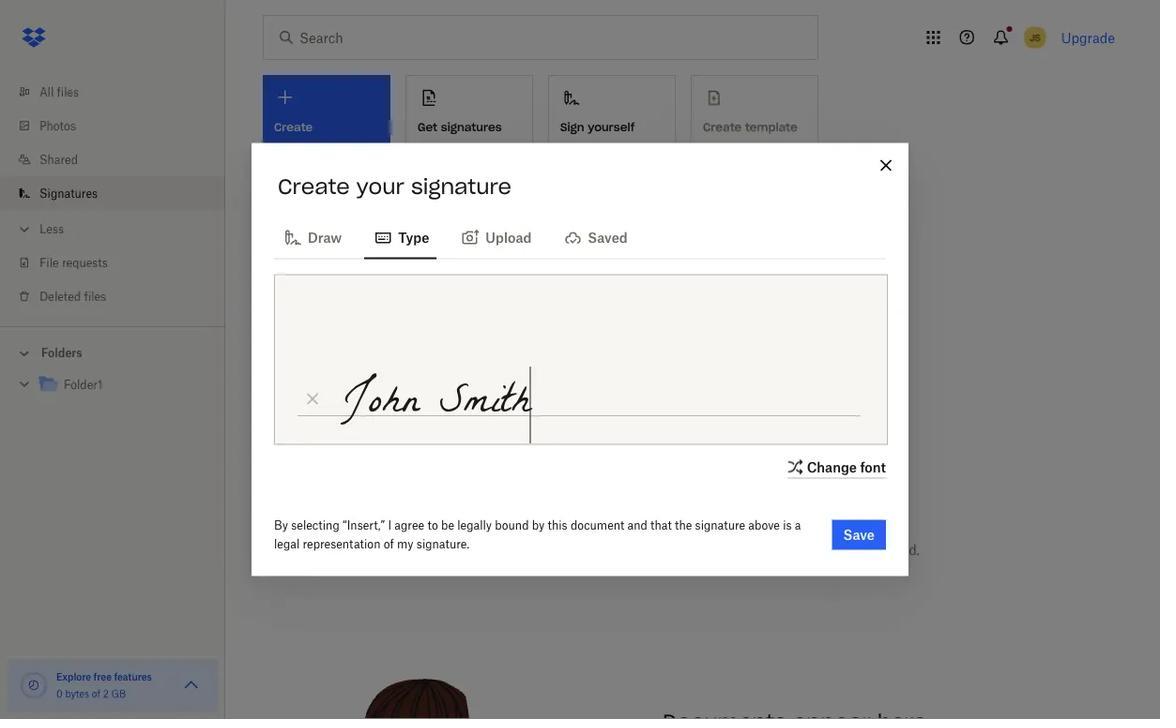 Task type: locate. For each thing, give the bounding box(es) containing it.
1 create from the top
[[278, 173, 350, 199]]

your inside create your signature so you're always ready to sign.
[[317, 369, 340, 383]]

get for get started with signatures
[[263, 161, 286, 177]]

1 horizontal spatial files
[[84, 290, 106, 304]]

2 create from the top
[[278, 369, 314, 383]]

get up create your signature
[[418, 120, 437, 134]]

type
[[398, 230, 429, 246]]

to inside create your signature so you're always ready to sign.
[[518, 369, 529, 383]]

1 vertical spatial this
[[664, 543, 687, 558]]

0 horizontal spatial of
[[92, 688, 100, 700]]

dropbox image
[[15, 19, 53, 56]]

your
[[356, 173, 404, 199], [317, 369, 340, 383]]

signature left so
[[343, 369, 393, 383]]

your for create your signature so you're always ready to sign.
[[317, 369, 340, 383]]

1 horizontal spatial this
[[664, 543, 687, 558]]

1 vertical spatial your
[[317, 369, 340, 383]]

this right the left
[[664, 543, 687, 558]]

photos link
[[15, 109, 225, 143]]

1 vertical spatial to
[[427, 519, 438, 533]]

legally
[[457, 519, 492, 533]]

0 vertical spatial files
[[57, 85, 79, 99]]

tab list containing draw
[[274, 214, 886, 260]]

upload
[[486, 230, 532, 246]]

templates
[[350, 543, 414, 558]]

1 vertical spatial is
[[843, 543, 854, 558]]

by selecting "insert," i agree to be legally bound by this document and that the signature above is a legal representation of my signature.
[[274, 519, 801, 552]]

1 horizontal spatial signatures
[[441, 120, 502, 134]]

photos
[[39, 119, 76, 133]]

your up type
[[356, 173, 404, 199]]

1 vertical spatial get
[[263, 161, 286, 177]]

this
[[548, 519, 567, 533], [664, 543, 687, 558]]

less image
[[15, 220, 34, 239]]

create up sign.
[[278, 369, 314, 383]]

0 horizontal spatial yourself
[[588, 120, 635, 134]]

files right all
[[57, 85, 79, 99]]

0 vertical spatial signatures
[[39, 186, 98, 200]]

signature.
[[417, 538, 469, 552]]

started
[[289, 161, 334, 177]]

0 horizontal spatial signatures
[[39, 186, 98, 200]]

tab list inside create your signature dialog
[[274, 214, 886, 260]]

2 3 from the left
[[509, 543, 517, 558]]

signatures link
[[15, 176, 225, 210]]

0 vertical spatial this
[[548, 519, 567, 533]]

1 horizontal spatial your
[[356, 173, 404, 199]]

files for deleted files
[[84, 290, 106, 304]]

0 vertical spatial tab list
[[274, 214, 886, 260]]

"insert,"
[[343, 519, 385, 533]]

1 vertical spatial create
[[278, 369, 314, 383]]

0 horizontal spatial this
[[548, 519, 567, 533]]

shared
[[39, 153, 78, 167]]

this right 'by'
[[548, 519, 567, 533]]

this inside tab list
[[664, 543, 687, 558]]

0 horizontal spatial 3
[[482, 543, 490, 558]]

get signatures
[[418, 120, 502, 134]]

by
[[274, 519, 288, 533]]

0 vertical spatial create
[[278, 173, 350, 199]]

1 vertical spatial requests
[[583, 543, 637, 558]]

deleted files link
[[15, 280, 225, 313]]

create inside create your signature so you're always ready to sign.
[[278, 369, 314, 383]]

draw
[[308, 230, 342, 246]]

ready
[[486, 369, 515, 383]]

signature inside by selecting "insert," i agree to be legally bound by this document and that the signature above is a legal representation of my signature.
[[695, 519, 745, 533]]

that
[[651, 519, 672, 533]]

create inside dialog
[[278, 173, 350, 199]]

above
[[748, 519, 780, 533]]

your left so
[[317, 369, 340, 383]]

a
[[795, 519, 801, 533]]

to left be
[[427, 519, 438, 533]]

1 vertical spatial signatures
[[368, 161, 434, 177]]

requests down document
[[583, 543, 637, 558]]

0 horizontal spatial files
[[57, 85, 79, 99]]

the
[[675, 519, 692, 533]]

files right 'deleted'
[[84, 290, 106, 304]]

get for get signatures
[[418, 120, 437, 134]]

1 horizontal spatial signatures
[[263, 498, 355, 520]]

0 vertical spatial requests
[[62, 256, 108, 270]]

1 horizontal spatial to
[[518, 369, 529, 383]]

all files link
[[15, 75, 225, 109]]

3 down legally
[[482, 543, 490, 558]]

representation
[[303, 538, 381, 552]]

get left started in the left top of the page
[[263, 161, 286, 177]]

1 horizontal spatial yourself
[[790, 543, 840, 558]]

gb
[[111, 688, 126, 700]]

your inside dialog
[[356, 173, 404, 199]]

3 down bound in the bottom of the page
[[509, 543, 517, 558]]

of inside by selecting "insert," i agree to be legally bound by this document and that the signature above is a legal representation of my signature.
[[384, 538, 394, 552]]

0 vertical spatial signatures
[[441, 120, 502, 134]]

of down bound in the bottom of the page
[[494, 543, 506, 558]]

1 horizontal spatial of
[[384, 538, 394, 552]]

documents
[[263, 543, 335, 558]]

1 horizontal spatial is
[[843, 543, 854, 558]]

0 vertical spatial get
[[418, 120, 437, 134]]

change font button
[[784, 456, 886, 479]]

1 horizontal spatial get
[[418, 120, 437, 134]]

features
[[114, 672, 152, 683]]

to right ready
[[518, 369, 529, 383]]

documents tab
[[263, 528, 335, 573]]

all
[[39, 85, 54, 99]]

is left unlimited.
[[843, 543, 854, 558]]

create for create your signature so you're always ready to sign.
[[278, 369, 314, 383]]

1 vertical spatial tab list
[[263, 528, 1107, 573]]

yourself right sign
[[588, 120, 635, 134]]

signatures inside button
[[441, 120, 502, 134]]

yourself
[[588, 120, 635, 134], [790, 543, 840, 558]]

requests right file
[[62, 256, 108, 270]]

get inside button
[[418, 120, 437, 134]]

1 horizontal spatial 3
[[509, 543, 517, 558]]

sign.
[[278, 388, 303, 402]]

upgrade link
[[1061, 30, 1115, 46]]

1 vertical spatial files
[[84, 290, 106, 304]]

0 horizontal spatial to
[[427, 519, 438, 533]]

signatures down shared
[[39, 186, 98, 200]]

signature inside create your signature so you're always ready to sign.
[[343, 369, 393, 383]]

signatures up legal
[[263, 498, 355, 520]]

list containing all files
[[0, 64, 225, 327]]

tab list containing documents
[[263, 528, 1107, 573]]

upgrade
[[1061, 30, 1115, 46]]

create
[[278, 173, 350, 199], [278, 369, 314, 383]]

of
[[384, 538, 394, 552], [494, 543, 506, 558], [92, 688, 100, 700]]

less
[[39, 222, 64, 236]]

3
[[482, 543, 490, 558], [509, 543, 517, 558]]

so
[[396, 369, 409, 383]]

file
[[39, 256, 59, 270]]

all files
[[39, 85, 79, 99]]

create your signature dialog
[[252, 143, 908, 577]]

sign yourself button
[[548, 75, 676, 146]]

files
[[57, 85, 79, 99], [84, 290, 106, 304]]

to
[[518, 369, 529, 383], [427, 519, 438, 533]]

get
[[418, 120, 437, 134], [263, 161, 286, 177]]

of left my
[[384, 538, 394, 552]]

create up the draw
[[278, 173, 350, 199]]

0 horizontal spatial requests
[[62, 256, 108, 270]]

requests
[[62, 256, 108, 270], [583, 543, 637, 558]]

0 vertical spatial to
[[518, 369, 529, 383]]

legal
[[274, 538, 300, 552]]

1 vertical spatial yourself
[[790, 543, 840, 558]]

deleted
[[39, 290, 81, 304]]

file requests link
[[15, 246, 225, 280]]

signature up month.
[[695, 519, 745, 533]]

sign
[[560, 120, 584, 134]]

is left the a
[[783, 519, 792, 533]]

is
[[783, 519, 792, 533], [843, 543, 854, 558]]

0 horizontal spatial your
[[317, 369, 340, 383]]

0 vertical spatial yourself
[[588, 120, 635, 134]]

signatures
[[39, 186, 98, 200], [263, 498, 355, 520]]

get signatures button
[[405, 75, 533, 146]]

0 horizontal spatial is
[[783, 519, 792, 533]]

tab list
[[274, 214, 886, 260], [263, 528, 1107, 573]]

0 vertical spatial your
[[356, 173, 404, 199]]

signatures
[[441, 120, 502, 134], [368, 161, 434, 177]]

list
[[0, 64, 225, 327]]

files for all files
[[57, 85, 79, 99]]

of left 2
[[92, 688, 100, 700]]

bytes
[[65, 688, 89, 700]]

0 horizontal spatial get
[[263, 161, 286, 177]]

0 vertical spatial is
[[783, 519, 792, 533]]

signature
[[411, 173, 512, 199], [343, 369, 393, 383], [695, 519, 745, 533], [521, 543, 580, 558]]

i
[[388, 519, 391, 533]]

yourself down the a
[[790, 543, 840, 558]]



Task type: vqa. For each thing, say whether or not it's contained in the screenshot.
the access
no



Task type: describe. For each thing, give the bounding box(es) containing it.
you're
[[412, 369, 443, 383]]

by
[[532, 519, 545, 533]]

always
[[446, 369, 482, 383]]

folders
[[41, 346, 82, 360]]

your for create your signature
[[356, 173, 404, 199]]

create your signature
[[278, 173, 512, 199]]

selecting
[[291, 519, 339, 533]]

Your name text field
[[327, 366, 865, 444]]

folders button
[[0, 339, 225, 366]]

left
[[640, 543, 661, 558]]

get started with signatures
[[263, 161, 434, 177]]

1 vertical spatial signatures
[[263, 498, 355, 520]]

is inside tab list
[[843, 543, 854, 558]]

month.
[[691, 543, 735, 558]]

1 horizontal spatial requests
[[583, 543, 637, 558]]

0
[[56, 688, 63, 700]]

saved
[[588, 230, 628, 246]]

3 of 3 signature requests left this month. signing yourself is unlimited.
[[482, 543, 920, 558]]

is inside by selecting "insert," i agree to be legally bound by this document and that the signature above is a legal representation of my signature.
[[783, 519, 792, 533]]

shared link
[[15, 143, 225, 176]]

sign yourself
[[560, 120, 635, 134]]

templates tab
[[350, 528, 414, 573]]

file requests
[[39, 256, 108, 270]]

signature down 'by'
[[521, 543, 580, 558]]

unlimited.
[[857, 543, 920, 558]]

folder1
[[64, 378, 102, 392]]

1 3 from the left
[[482, 543, 490, 558]]

2
[[103, 688, 109, 700]]

explore free features 0 bytes of 2 gb
[[56, 672, 152, 700]]

change
[[807, 459, 857, 475]]

to inside by selecting "insert," i agree to be legally bound by this document and that the signature above is a legal representation of my signature.
[[427, 519, 438, 533]]

with
[[338, 161, 365, 177]]

font
[[860, 459, 886, 475]]

0 horizontal spatial signatures
[[368, 161, 434, 177]]

save button
[[832, 520, 886, 550]]

explore
[[56, 672, 91, 683]]

my
[[397, 538, 413, 552]]

signatures list item
[[0, 176, 225, 210]]

quota usage element
[[19, 671, 49, 701]]

signing
[[738, 543, 787, 558]]

document
[[571, 519, 624, 533]]

free
[[93, 672, 112, 683]]

bound
[[495, 519, 529, 533]]

deleted files
[[39, 290, 106, 304]]

2 horizontal spatial of
[[494, 543, 506, 558]]

of inside explore free features 0 bytes of 2 gb
[[92, 688, 100, 700]]

folder1 link
[[38, 373, 210, 398]]

create your signature so you're always ready to sign.
[[278, 369, 529, 402]]

signatures inside list item
[[39, 186, 98, 200]]

be
[[441, 519, 454, 533]]

this inside by selecting "insert," i agree to be legally bound by this document and that the signature above is a legal representation of my signature.
[[548, 519, 567, 533]]

change font
[[807, 459, 886, 475]]

signature down get signatures
[[411, 173, 512, 199]]

agree
[[394, 519, 424, 533]]

and
[[627, 519, 647, 533]]

save
[[843, 527, 875, 543]]

create for create your signature
[[278, 173, 350, 199]]

yourself inside button
[[588, 120, 635, 134]]



